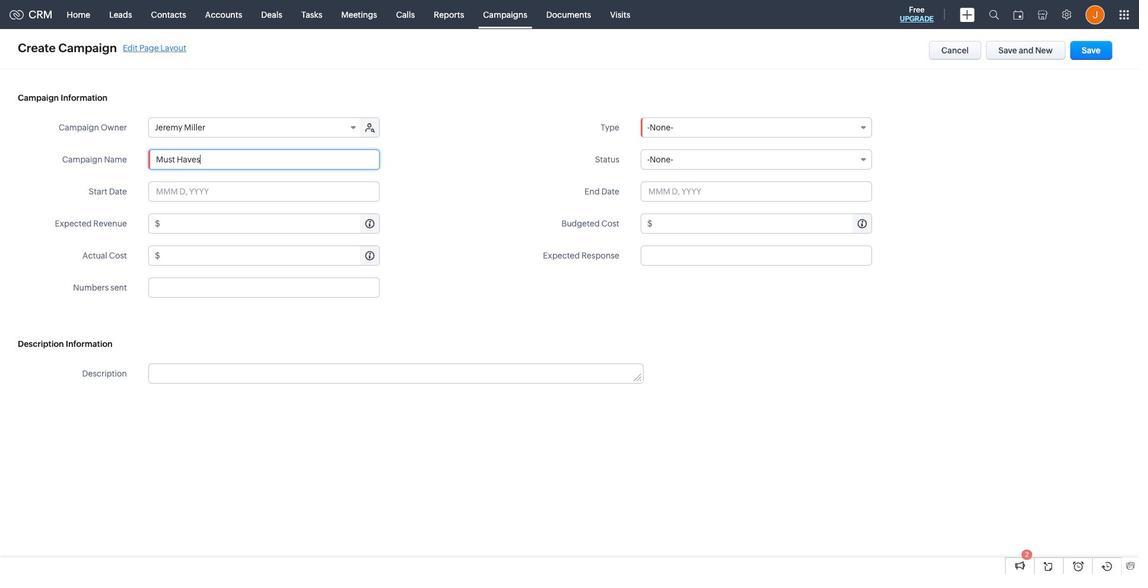 Task type: locate. For each thing, give the bounding box(es) containing it.
None text field
[[148, 150, 380, 170], [641, 246, 872, 266], [148, 278, 380, 298], [149, 364, 643, 383], [148, 150, 380, 170], [641, 246, 872, 266], [148, 278, 380, 298], [149, 364, 643, 383]]

logo image
[[9, 10, 24, 19]]

None text field
[[162, 214, 379, 233], [655, 214, 872, 233], [162, 246, 379, 265], [162, 214, 379, 233], [655, 214, 872, 233], [162, 246, 379, 265]]

create menu element
[[953, 0, 982, 29]]

0 horizontal spatial mmm d, yyyy text field
[[148, 182, 380, 202]]

1 mmm d, yyyy text field from the left
[[148, 182, 380, 202]]

MMM D, YYYY text field
[[148, 182, 380, 202], [641, 182, 872, 202]]

None field
[[641, 118, 872, 138], [149, 118, 361, 137], [641, 150, 872, 170], [641, 118, 872, 138], [149, 118, 361, 137], [641, 150, 872, 170]]

profile element
[[1079, 0, 1112, 29]]

create menu image
[[960, 7, 975, 22]]

search image
[[989, 9, 999, 20]]

2 mmm d, yyyy text field from the left
[[641, 182, 872, 202]]

1 horizontal spatial mmm d, yyyy text field
[[641, 182, 872, 202]]

search element
[[982, 0, 1007, 29]]



Task type: vqa. For each thing, say whether or not it's contained in the screenshot.
Other Modules field
no



Task type: describe. For each thing, give the bounding box(es) containing it.
profile image
[[1086, 5, 1105, 24]]

calendar image
[[1014, 10, 1024, 19]]



